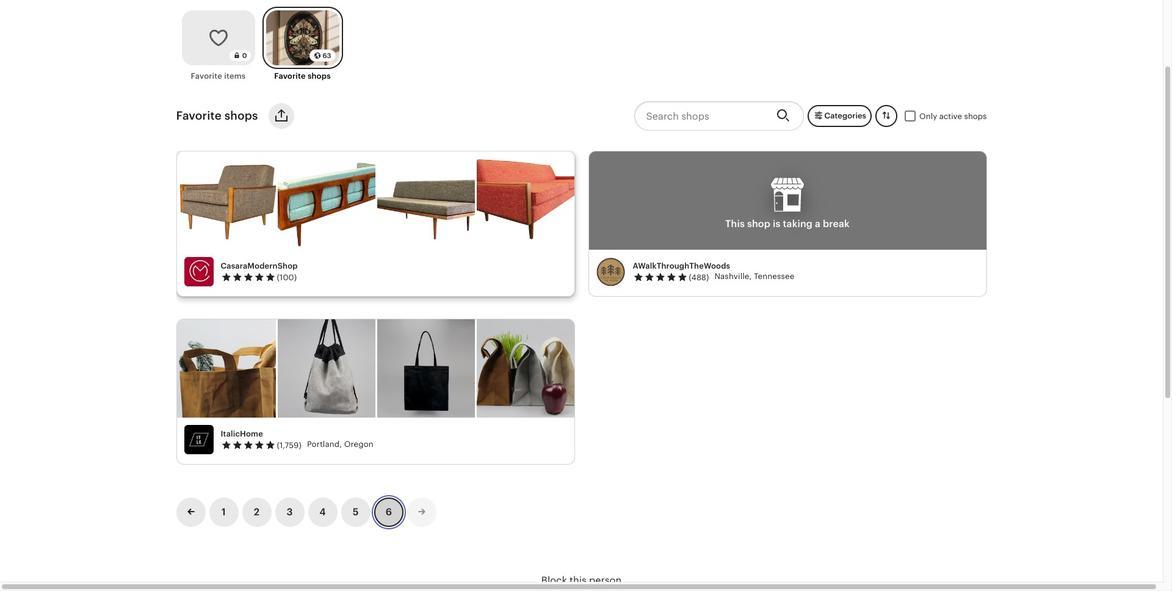 Task type: locate. For each thing, give the bounding box(es) containing it.
63
[[323, 52, 331, 59]]

items
[[224, 72, 246, 81]]

this shop is taking a break
[[726, 218, 850, 230]]

shops down items
[[224, 109, 258, 122]]

1 horizontal spatial shops
[[308, 72, 331, 81]]

item from this shop image
[[177, 152, 276, 250], [278, 152, 376, 250], [377, 152, 475, 250], [477, 152, 574, 250], [177, 320, 276, 418], [278, 320, 376, 418], [377, 320, 475, 418], [477, 320, 574, 418]]

5
[[353, 506, 359, 518]]

shops right active
[[965, 112, 987, 121]]

2 horizontal spatial shops
[[965, 112, 987, 121]]

favorite right items
[[274, 72, 306, 81]]

is
[[773, 218, 781, 230]]

shops down "63" at the top of the page
[[308, 72, 331, 81]]

shops
[[308, 72, 331, 81], [224, 109, 258, 122], [965, 112, 987, 121]]

6 button
[[374, 498, 403, 527]]

block
[[542, 575, 567, 586]]

1 vertical spatial favorite shops
[[176, 109, 258, 122]]

0 horizontal spatial favorite shops
[[176, 109, 258, 122]]

block this person button
[[542, 575, 622, 586]]

1 horizontal spatial favorite shops
[[274, 72, 331, 81]]

categories button
[[808, 105, 872, 127]]

this
[[726, 218, 745, 230]]

this
[[570, 575, 587, 586]]

0 vertical spatial favorite shops
[[274, 72, 331, 81]]

3 button
[[275, 498, 304, 527]]

nashville, tennessee
[[715, 272, 795, 281]]

shop
[[747, 218, 771, 230]]

portland, oregon
[[307, 440, 374, 449]]

(100)
[[277, 273, 297, 282]]

1 button
[[209, 498, 238, 527]]

favorite
[[191, 72, 222, 81], [274, 72, 306, 81], [176, 109, 222, 122]]

awalkthroughthewoods
[[633, 262, 730, 271]]

portland,
[[307, 440, 342, 449]]

favorite shops down "63" at the top of the page
[[274, 72, 331, 81]]

4 button
[[308, 498, 337, 527]]

favorite shops
[[274, 72, 331, 81], [176, 109, 258, 122]]

favorite down favorite items
[[176, 109, 222, 122]]

favorite shops down favorite items
[[176, 109, 258, 122]]

5 button
[[341, 498, 370, 527]]

favorite left items
[[191, 72, 222, 81]]

2 button
[[242, 498, 271, 527]]

Search shops text field
[[635, 102, 767, 131]]



Task type: vqa. For each thing, say whether or not it's contained in the screenshot.
"SHOP"
yes



Task type: describe. For each thing, give the bounding box(es) containing it.
favorite for 0
[[191, 72, 222, 81]]

(488)
[[689, 273, 709, 282]]

person
[[589, 575, 622, 586]]

(1,759)
[[277, 441, 302, 450]]

block this person
[[542, 575, 622, 586]]

favorite for 63
[[274, 72, 306, 81]]

break
[[823, 218, 850, 230]]

italichome
[[221, 429, 263, 439]]

avatar belonging to italichome image
[[184, 425, 213, 455]]

taking
[[783, 218, 813, 230]]

only active shops
[[920, 112, 987, 121]]

categories
[[825, 111, 867, 120]]

avatar belonging to casaramodernshop image
[[184, 257, 213, 287]]

oregon
[[344, 440, 374, 449]]

only
[[920, 112, 937, 121]]

active
[[940, 112, 962, 121]]

0
[[242, 52, 247, 59]]

casaramodernshop
[[221, 262, 298, 271]]

a
[[815, 218, 821, 230]]

avatar belonging to awalkthroughthewoods image
[[596, 257, 626, 287]]

4
[[320, 506, 326, 518]]

favorite items
[[191, 72, 246, 81]]

1
[[222, 506, 226, 518]]

6
[[386, 506, 392, 518]]

2
[[254, 506, 260, 518]]

0 horizontal spatial shops
[[224, 109, 258, 122]]

tennessee
[[754, 272, 795, 281]]

3
[[287, 506, 293, 518]]

nashville,
[[715, 272, 752, 281]]



